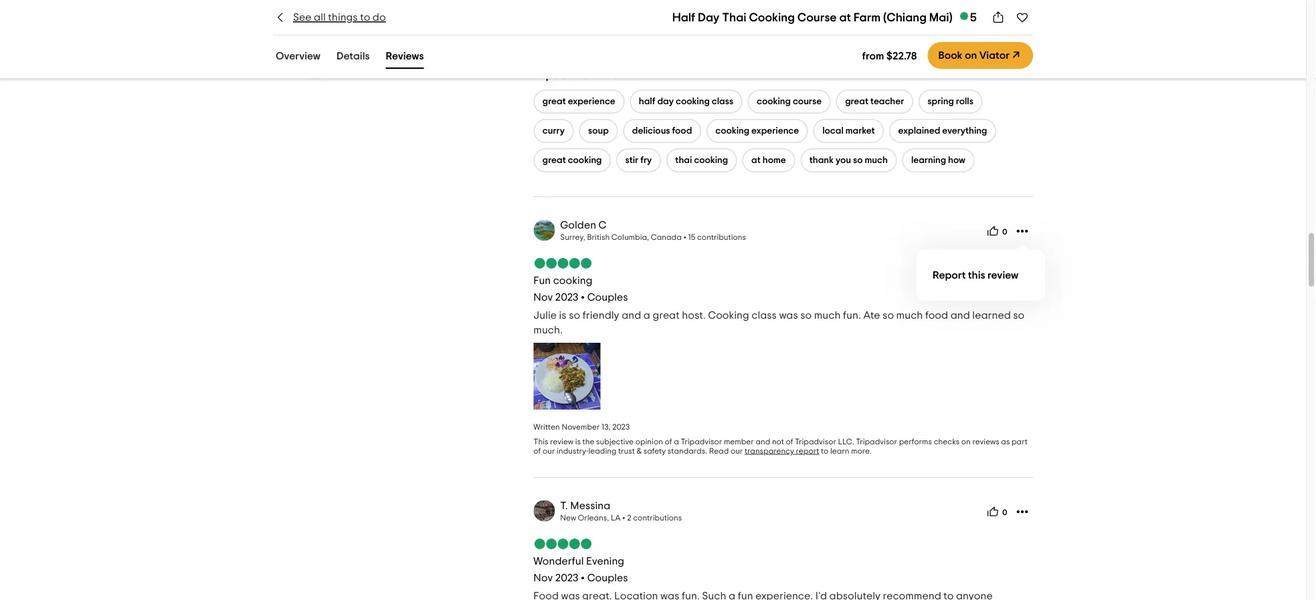 Task type: vqa. For each thing, say whether or not it's contained in the screenshot.


Task type: locate. For each thing, give the bounding box(es) containing it.
review
[[988, 271, 1019, 281], [550, 438, 573, 447]]

so right you
[[853, 156, 863, 165]]

viator
[[979, 50, 1010, 61]]

0 vertical spatial review
[[988, 271, 1019, 281]]

this
[[534, 438, 548, 447]]

1 • from the top
[[581, 293, 585, 303]]

much right you
[[865, 156, 888, 165]]

overview button
[[273, 47, 323, 69]]

1 horizontal spatial a
[[674, 438, 679, 447]]

and right friendly
[[622, 311, 641, 321]]

report this review
[[933, 271, 1019, 281]]

nov down wonderful
[[534, 574, 553, 584]]

0 left close options menu icon
[[1002, 229, 1007, 237]]

&
[[637, 448, 642, 456]]

1 horizontal spatial at
[[839, 11, 851, 23]]

2 vertical spatial 2023
[[555, 574, 578, 584]]

2023 inside wonderful evening nov 2023 • couples
[[555, 574, 578, 584]]

orleans,
[[578, 515, 609, 523]]

tab list containing overview
[[257, 44, 443, 72]]

class up cooking experience at the right of the page
[[712, 97, 733, 107]]

cooking right host. at the right bottom of page
[[708, 311, 749, 321]]

1 vertical spatial •
[[581, 574, 585, 584]]

0 vertical spatial 0
[[1002, 229, 1007, 237]]

experience down "mentions"
[[568, 97, 615, 107]]

on right 'checks'
[[961, 438, 971, 447]]

0 vertical spatial 2023
[[555, 293, 578, 303]]

2023 inside fun cooking nov 2023 • couples
[[555, 293, 578, 303]]

book on viator link
[[928, 42, 1033, 69]]

2 couples from the top
[[587, 574, 628, 584]]

great for great experience
[[543, 97, 566, 107]]

rolls
[[956, 97, 973, 107]]

checks
[[934, 438, 960, 447]]

golden
[[560, 220, 596, 231]]

0 vertical spatial class
[[712, 97, 733, 107]]

• down wonderful evening link
[[581, 574, 585, 584]]

1 5.0 of 5 bubbles image from the top
[[534, 258, 592, 269]]

• inside wonderful evening nov 2023 • couples
[[581, 574, 585, 584]]

1 horizontal spatial food
[[925, 311, 948, 321]]

1 vertical spatial 0
[[1002, 510, 1007, 518]]

2 • from the top
[[581, 574, 585, 584]]

couples inside fun cooking nov 2023 • couples
[[587, 293, 628, 303]]

good
[[310, 21, 333, 31]]

of up "safety"
[[665, 438, 672, 447]]

this
[[968, 271, 985, 281]]

and
[[622, 311, 641, 321], [951, 311, 970, 321], [756, 438, 770, 447]]

save to a trip image
[[1016, 11, 1029, 24]]

golden c surrey, british columbia, canada 15 contributions
[[560, 220, 746, 242]]

and left learned
[[951, 311, 970, 321]]

1 vertical spatial at
[[751, 156, 761, 165]]

0 horizontal spatial class
[[712, 97, 733, 107]]

filters button
[[534, 23, 577, 47]]

0 vertical spatial couples
[[587, 293, 628, 303]]

food down 'report'
[[925, 311, 948, 321]]

local
[[822, 127, 844, 136]]

columbia,
[[611, 234, 649, 242]]

0 horizontal spatial is
[[559, 311, 567, 321]]

0 button for t. messina
[[983, 502, 1012, 523]]

0 vertical spatial is
[[559, 311, 567, 321]]

couples up friendly
[[587, 293, 628, 303]]

is left the the
[[575, 438, 581, 447]]

stir
[[625, 156, 638, 165]]

cooking down soup at top left
[[568, 156, 602, 165]]

much
[[865, 156, 888, 165], [814, 311, 841, 321], [896, 311, 923, 321]]

1 vertical spatial 2023
[[612, 424, 630, 432]]

1 vertical spatial 5.0 of 5 bubbles image
[[534, 540, 592, 550]]

0 vertical spatial •
[[581, 293, 585, 303]]

0 horizontal spatial food
[[672, 127, 692, 136]]

1 0 button from the top
[[983, 221, 1012, 242]]

couples
[[587, 293, 628, 303], [587, 574, 628, 584]]

popular mentions
[[534, 70, 617, 81]]

0 horizontal spatial to
[[360, 12, 370, 23]]

contributions right 15
[[697, 234, 746, 242]]

at left home
[[751, 156, 761, 165]]

2 nov from the top
[[534, 574, 553, 584]]

a right friendly
[[644, 311, 650, 321]]

of right not
[[786, 438, 793, 447]]

delicious
[[632, 127, 670, 136]]

on right book
[[965, 50, 977, 61]]

to left do
[[360, 12, 370, 23]]

1 vertical spatial nov
[[534, 574, 553, 584]]

spring
[[928, 97, 954, 107]]

1 couples from the top
[[587, 293, 628, 303]]

13,
[[602, 424, 611, 432]]

2023 for cooking
[[555, 293, 578, 303]]

great left host. at the right bottom of page
[[653, 311, 680, 321]]

great down popular
[[543, 97, 566, 107]]

0 horizontal spatial and
[[622, 311, 641, 321]]

1 vertical spatial a
[[674, 438, 679, 447]]

• up friendly
[[581, 293, 585, 303]]

learning how
[[911, 156, 965, 165]]

spring rolls button
[[919, 90, 983, 114]]

a up standards.
[[674, 438, 679, 447]]

transparency
[[745, 448, 794, 456]]

0 vertical spatial at
[[839, 11, 851, 23]]

1 vertical spatial contributions
[[633, 515, 682, 523]]

• inside fun cooking nov 2023 • couples
[[581, 293, 585, 303]]

class left was
[[752, 311, 777, 321]]

evening
[[586, 557, 624, 567]]

2 our from the left
[[731, 448, 743, 456]]

1 horizontal spatial to
[[821, 448, 829, 456]]

1 vertical spatial to
[[821, 448, 829, 456]]

curry
[[543, 127, 565, 136]]

great inside great experience button
[[543, 97, 566, 107]]

1 0 from the top
[[1002, 229, 1007, 237]]

is
[[559, 311, 567, 321], [575, 438, 581, 447]]

1 vertical spatial class
[[752, 311, 777, 321]]

0 button for golden c
[[983, 221, 1012, 242]]

more.
[[851, 448, 872, 456]]

on
[[965, 50, 977, 61], [961, 438, 971, 447]]

fun cooking link
[[534, 276, 592, 286]]

0 horizontal spatial tripadvisor
[[681, 438, 722, 447]]

fun.
[[843, 311, 861, 321]]

cooking experience
[[715, 127, 799, 136]]

at home button
[[742, 149, 795, 173]]

1 nov from the top
[[534, 293, 553, 303]]

1 horizontal spatial contributions
[[697, 234, 746, 242]]

1 horizontal spatial tripadvisor
[[795, 438, 836, 447]]

transparency report link
[[745, 448, 819, 456]]

0 vertical spatial nov
[[534, 293, 553, 303]]

at left farm
[[839, 11, 851, 23]]

1 vertical spatial couples
[[587, 574, 628, 584]]

5.0 of 5 bubbles image for wonderful evening
[[534, 540, 592, 550]]

2023 down wonderful
[[555, 574, 578, 584]]

julie
[[534, 311, 557, 321]]

cooking inside 'button'
[[568, 156, 602, 165]]

experience inside button
[[568, 97, 615, 107]]

0 horizontal spatial contributions
[[633, 515, 682, 523]]

2 0 from the top
[[1002, 510, 1007, 518]]

a inside the "julie is so friendly and a great host. cooking class was so much fun. ate so much food and learned so much."
[[644, 311, 650, 321]]

performs
[[899, 438, 932, 447]]

0 vertical spatial cooking
[[749, 11, 795, 23]]

2023 for november
[[612, 424, 630, 432]]

1 vertical spatial food
[[925, 311, 948, 321]]

class inside button
[[712, 97, 733, 107]]

review right this on the right of page
[[988, 271, 1019, 281]]

0 button left open options menu icon
[[983, 502, 1012, 523]]

0 vertical spatial 5.0 of 5 bubbles image
[[534, 258, 592, 269]]

1 horizontal spatial of
[[665, 438, 672, 447]]

host.
[[682, 311, 706, 321]]

2023 down fun cooking link
[[555, 293, 578, 303]]

0 button left close options menu icon
[[983, 221, 1012, 242]]

0 horizontal spatial review
[[550, 438, 573, 447]]

great up market
[[845, 97, 869, 107]]

much right the ate
[[896, 311, 923, 321]]

couples down "evening"
[[587, 574, 628, 584]]

stir fry button
[[616, 149, 661, 173]]

cooking right fun
[[553, 276, 592, 286]]

3 tripadvisor from the left
[[856, 438, 897, 447]]

0 horizontal spatial at
[[751, 156, 761, 165]]

1 horizontal spatial class
[[752, 311, 777, 321]]

• for evening
[[581, 574, 585, 584]]

2 5.0 of 5 bubbles image from the top
[[534, 540, 592, 550]]

5.0 of 5 bubbles image
[[534, 258, 592, 269], [534, 540, 592, 550]]

1 horizontal spatial our
[[731, 448, 743, 456]]

t.
[[560, 501, 568, 512]]

thai cooking button
[[666, 149, 737, 173]]

0 horizontal spatial our
[[543, 448, 555, 456]]

food
[[672, 127, 692, 136], [925, 311, 948, 321]]

0 vertical spatial contributions
[[697, 234, 746, 242]]

2 horizontal spatial tripadvisor
[[856, 438, 897, 447]]

half
[[639, 97, 655, 107]]

see
[[293, 12, 312, 23]]

couples inside wonderful evening nov 2023 • couples
[[587, 574, 628, 584]]

our down member
[[731, 448, 743, 456]]

0 left open options menu icon
[[1002, 510, 1007, 518]]

cooking
[[676, 97, 710, 107], [757, 97, 791, 107], [715, 127, 749, 136], [568, 156, 602, 165], [694, 156, 728, 165], [553, 276, 592, 286]]

a inside this review is the subjective opinion of a tripadvisor member and not of tripadvisor llc. tripadvisor performs checks on reviews as part of our industry-leading trust & safety standards. read our
[[674, 438, 679, 447]]

0 vertical spatial 0 button
[[983, 221, 1012, 242]]

class inside the "julie is so friendly and a great host. cooking class was so much fun. ate so much food and learned so much."
[[752, 311, 777, 321]]

book
[[938, 50, 963, 61]]

contributions right the '2'
[[633, 515, 682, 523]]

great for great teacher
[[845, 97, 869, 107]]

details button
[[334, 47, 372, 69]]

0 for golden c
[[1002, 229, 1007, 237]]

is right julie
[[559, 311, 567, 321]]

cooking right thai
[[694, 156, 728, 165]]

tripadvisor up standards.
[[681, 438, 722, 447]]

cooking course button
[[748, 90, 831, 114]]

1 horizontal spatial is
[[575, 438, 581, 447]]

experience up home
[[751, 127, 799, 136]]

local market button
[[813, 119, 884, 143]]

1 vertical spatial review
[[550, 438, 573, 447]]

great down curry "button"
[[543, 156, 566, 165]]

cooking right thai
[[749, 11, 795, 23]]

tripadvisor up more.
[[856, 438, 897, 447]]

soup
[[588, 127, 609, 136]]

ate
[[863, 311, 880, 321]]

2
[[627, 515, 631, 523]]

cooking inside fun cooking nov 2023 • couples
[[553, 276, 592, 286]]

nov
[[534, 293, 553, 303], [534, 574, 553, 584]]

1 horizontal spatial and
[[756, 438, 770, 447]]

so right learned
[[1013, 311, 1025, 321]]

to left learn
[[821, 448, 829, 456]]

our down 'this'
[[543, 448, 555, 456]]

0 vertical spatial food
[[672, 127, 692, 136]]

great teacher
[[845, 97, 904, 107]]

explained
[[898, 127, 940, 136]]

2023
[[555, 293, 578, 303], [612, 424, 630, 432], [555, 574, 578, 584]]

a
[[644, 311, 650, 321], [674, 438, 679, 447]]

nov inside wonderful evening nov 2023 • couples
[[534, 574, 553, 584]]

so inside button
[[853, 156, 863, 165]]

popular
[[534, 70, 571, 81]]

of down 'this'
[[534, 448, 541, 456]]

class
[[712, 97, 733, 107], [752, 311, 777, 321]]

our
[[543, 448, 555, 456], [731, 448, 743, 456]]

great inside great cooking 'button'
[[543, 156, 566, 165]]

day
[[698, 11, 720, 23]]

contributions inside t. messina new orleans, la 2 contributions
[[633, 515, 682, 523]]

1 vertical spatial cooking
[[708, 311, 749, 321]]

1 vertical spatial experience
[[751, 127, 799, 136]]

much left fun.
[[814, 311, 841, 321]]

nov down fun
[[534, 293, 553, 303]]

great
[[543, 97, 566, 107], [845, 97, 869, 107], [543, 156, 566, 165], [653, 311, 680, 321]]

0 vertical spatial a
[[644, 311, 650, 321]]

reviews button
[[383, 47, 427, 69]]

great cooking
[[543, 156, 602, 165]]

food up thai
[[672, 127, 692, 136]]

great inside great teacher button
[[845, 97, 869, 107]]

1 vertical spatial is
[[575, 438, 581, 447]]

1 vertical spatial 0 button
[[983, 502, 1012, 523]]

1 tripadvisor from the left
[[681, 438, 722, 447]]

half
[[672, 11, 695, 23]]

great teacher button
[[836, 90, 913, 114]]

2023 right 13,
[[612, 424, 630, 432]]

0 vertical spatial experience
[[568, 97, 615, 107]]

experience inside button
[[751, 127, 799, 136]]

2 0 button from the top
[[983, 502, 1012, 523]]

1 horizontal spatial experience
[[751, 127, 799, 136]]

british
[[587, 234, 610, 242]]

1 vertical spatial on
[[961, 438, 971, 447]]

tripadvisor up transparency report to learn more.
[[795, 438, 836, 447]]

english button
[[583, 22, 646, 48]]

1 horizontal spatial much
[[865, 156, 888, 165]]

read
[[709, 448, 729, 456]]

5.0 of 5 bubbles image up fun cooking link
[[534, 258, 592, 269]]

5.0 of 5 bubbles image up wonderful
[[534, 540, 592, 550]]

wonderful evening nov 2023 • couples
[[534, 557, 628, 584]]

review up the "industry-"
[[550, 438, 573, 447]]

nov inside fun cooking nov 2023 • couples
[[534, 293, 553, 303]]

open options menu image
[[1016, 506, 1029, 519]]

and up transparency
[[756, 438, 770, 447]]

0 horizontal spatial a
[[644, 311, 650, 321]]

199
[[352, 22, 364, 30]]

•
[[581, 293, 585, 303], [581, 574, 585, 584]]

experience for great experience
[[568, 97, 615, 107]]

tab list
[[257, 44, 443, 72]]

so right was
[[800, 311, 812, 321]]

0 horizontal spatial experience
[[568, 97, 615, 107]]

see all things to do link
[[273, 10, 386, 25]]



Task type: describe. For each thing, give the bounding box(es) containing it.
thank
[[809, 156, 834, 165]]

course
[[793, 97, 822, 107]]

is inside this review is the subjective opinion of a tripadvisor member and not of tripadvisor llc. tripadvisor performs checks on reviews as part of our industry-leading trust & safety standards. read our
[[575, 438, 581, 447]]

great for great cooking
[[543, 156, 566, 165]]

at home
[[751, 156, 786, 165]]

nov for wonderful evening nov 2023 • couples
[[534, 574, 553, 584]]

mentions
[[574, 70, 617, 81]]

fun cooking nov 2023 • couples
[[534, 276, 628, 303]]

most recent button
[[652, 22, 738, 48]]

everything
[[942, 127, 987, 136]]

explained everything
[[898, 127, 987, 136]]

half day thai cooking course at farm (chiang mai)
[[672, 11, 953, 23]]

thai
[[675, 156, 692, 165]]

recent
[[683, 30, 713, 39]]

filters
[[543, 30, 568, 39]]

much.
[[534, 325, 563, 336]]

so left friendly
[[569, 311, 580, 321]]

very
[[289, 21, 308, 31]]

couples for evening
[[587, 574, 628, 584]]

great cooking button
[[534, 149, 611, 173]]

explained everything button
[[889, 119, 996, 143]]

teacher
[[871, 97, 904, 107]]

safety
[[644, 448, 666, 456]]

delicious food button
[[623, 119, 701, 143]]

great inside the "julie is so friendly and a great host. cooking class was so much fun. ate so much food and learned so much."
[[653, 311, 680, 321]]

t. messina new orleans, la 2 contributions
[[560, 501, 682, 523]]

5.0 of 5 bubbles image for fun cooking
[[534, 258, 592, 269]]

thank you so much button
[[800, 149, 897, 173]]

2 tripadvisor from the left
[[795, 438, 836, 447]]

2 horizontal spatial and
[[951, 311, 970, 321]]

new
[[560, 515, 576, 523]]

overview
[[276, 51, 321, 61]]

5
[[970, 11, 977, 23]]

things
[[328, 12, 358, 23]]

fry
[[640, 156, 652, 165]]

1 our from the left
[[543, 448, 555, 456]]

part
[[1012, 438, 1028, 447]]

market
[[846, 127, 875, 136]]

cooking up thai cooking
[[715, 127, 749, 136]]

how
[[948, 156, 965, 165]]

standards.
[[668, 448, 707, 456]]

was
[[779, 311, 798, 321]]

0 for t. messina
[[1002, 510, 1007, 518]]

couples for cooking
[[587, 293, 628, 303]]

trust
[[618, 448, 635, 456]]

0 horizontal spatial of
[[534, 448, 541, 456]]

excellent
[[289, 5, 328, 14]]

english
[[592, 30, 621, 39]]

4
[[344, 55, 348, 63]]

farm
[[854, 11, 881, 23]]

t. messina link
[[560, 501, 610, 512]]

cooking right day
[[676, 97, 710, 107]]

c
[[599, 220, 607, 231]]

half day cooking class
[[639, 97, 733, 107]]

golden c image
[[534, 220, 555, 241]]

food inside the "julie is so friendly and a great host. cooking class was so much fun. ate so much food and learned so much."
[[925, 311, 948, 321]]

so right the ate
[[883, 311, 894, 321]]

reviews
[[386, 51, 424, 61]]

the
[[583, 438, 594, 447]]

cooking inside the "julie is so friendly and a great host. cooking class was so much fun. ate so much food and learned so much."
[[708, 311, 749, 321]]

terrible
[[289, 71, 322, 81]]

very good
[[289, 21, 333, 31]]

canada
[[651, 234, 682, 242]]

fun
[[534, 276, 551, 286]]

7
[[344, 72, 348, 80]]

1 horizontal spatial review
[[988, 271, 1019, 281]]

messina
[[570, 501, 610, 512]]

most
[[661, 30, 681, 39]]

spring rolls
[[928, 97, 973, 107]]

not
[[772, 438, 784, 447]]

experience for cooking experience
[[751, 127, 799, 136]]

julie is so friendly and a great host. cooking class was so much fun. ate so much food and learned so much.
[[534, 311, 1025, 336]]

la
[[611, 515, 621, 523]]

opinion
[[635, 438, 663, 447]]

close options menu image
[[1016, 225, 1029, 238]]

0 vertical spatial to
[[360, 12, 370, 23]]

see full review image image
[[534, 343, 600, 410]]

t. messina image
[[534, 501, 555, 522]]

2 horizontal spatial much
[[896, 311, 923, 321]]

thai cooking
[[675, 156, 728, 165]]

golden c link
[[560, 220, 607, 231]]

member
[[724, 438, 754, 447]]

stir fry
[[625, 156, 652, 165]]

half day cooking class button
[[630, 90, 742, 114]]

see all things to do
[[293, 12, 386, 23]]

food inside button
[[672, 127, 692, 136]]

industry-
[[557, 448, 588, 456]]

course
[[797, 11, 837, 23]]

2023 for evening
[[555, 574, 578, 584]]

reviews
[[973, 438, 999, 447]]

nov for fun cooking nov 2023 • couples
[[534, 293, 553, 303]]

surrey,
[[560, 234, 585, 242]]

much inside button
[[865, 156, 888, 165]]

at inside button
[[751, 156, 761, 165]]

filter reviews element
[[289, 4, 507, 87]]

and inside this review is the subjective opinion of a tripadvisor member and not of tripadvisor llc. tripadvisor performs checks on reviews as part of our industry-leading trust & safety standards. read our
[[756, 438, 770, 447]]

book on viator
[[938, 50, 1010, 61]]

0 horizontal spatial much
[[814, 311, 841, 321]]

mai)
[[929, 11, 953, 23]]

• for cooking
[[581, 293, 585, 303]]

poor
[[289, 55, 309, 64]]

share image
[[992, 11, 1005, 24]]

learn
[[830, 448, 849, 456]]

day
[[657, 97, 674, 107]]

delicious food
[[632, 127, 692, 136]]

review inside this review is the subjective opinion of a tripadvisor member and not of tripadvisor llc. tripadvisor performs checks on reviews as part of our industry-leading trust & safety standards. read our
[[550, 438, 573, 447]]

soup button
[[579, 119, 618, 143]]

is inside the "julie is so friendly and a great host. cooking class was so much fun. ate so much food and learned so much."
[[559, 311, 567, 321]]

great experience
[[543, 97, 615, 107]]

on inside this review is the subjective opinion of a tripadvisor member and not of tripadvisor llc. tripadvisor performs checks on reviews as part of our industry-leading trust & safety standards. read our
[[961, 438, 971, 447]]

cooking left course
[[757, 97, 791, 107]]

2 horizontal spatial of
[[786, 438, 793, 447]]

0 vertical spatial on
[[965, 50, 977, 61]]

november
[[562, 424, 600, 432]]

report
[[933, 271, 966, 281]]

as
[[1001, 438, 1010, 447]]

contributions inside golden c surrey, british columbia, canada 15 contributions
[[697, 234, 746, 242]]



